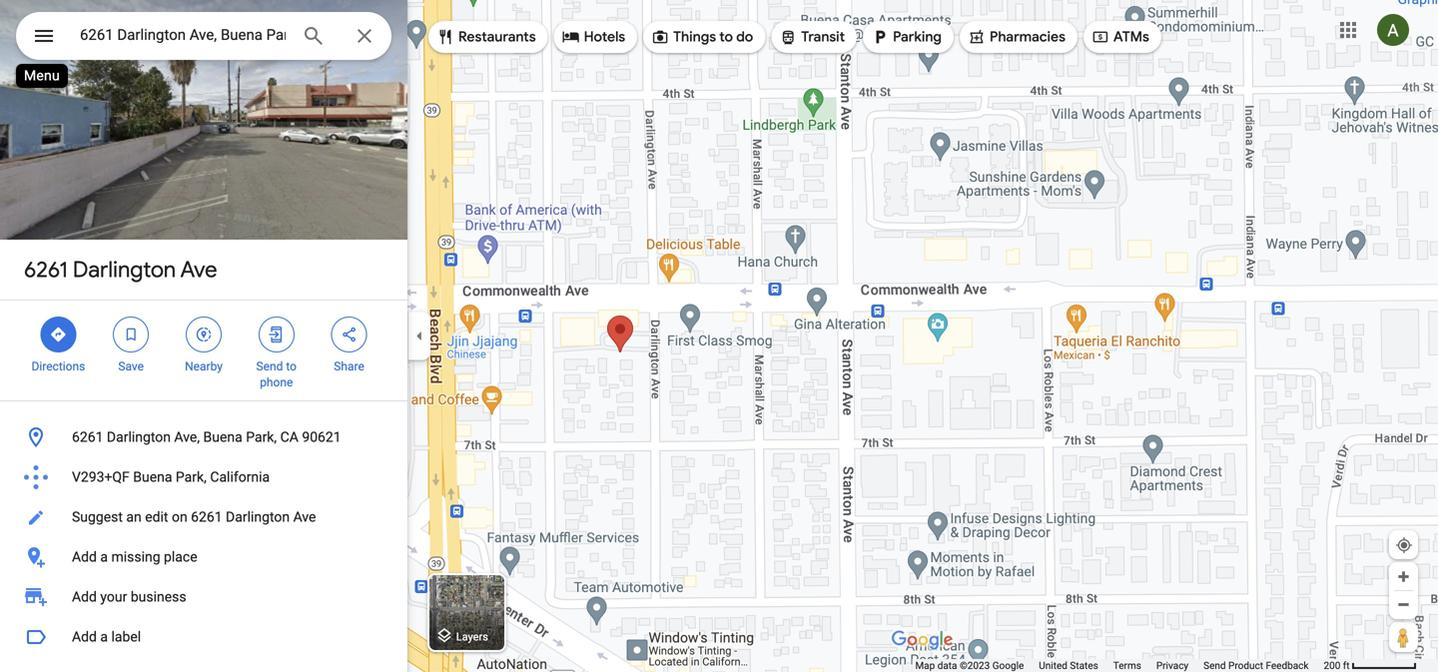 Task type: describe. For each thing, give the bounding box(es) containing it.
layers
[[456, 631, 488, 643]]

california
[[210, 469, 270, 485]]

send for send to phone
[[256, 360, 283, 374]]

add a missing place button
[[0, 537, 408, 577]]

add a missing place
[[72, 549, 197, 565]]

v293+qf buena park, california
[[72, 469, 270, 485]]

200 ft button
[[1324, 660, 1417, 672]]

a for label
[[100, 629, 108, 645]]

things
[[673, 28, 716, 46]]


[[562, 26, 580, 48]]

states
[[1070, 660, 1098, 672]]


[[1092, 26, 1110, 48]]

business
[[131, 589, 186, 605]]

privacy button
[[1156, 659, 1189, 672]]

send product feedback
[[1204, 660, 1309, 672]]

add for add a label
[[72, 629, 97, 645]]

darlington for ave
[[73, 256, 176, 284]]

nearby
[[185, 360, 223, 374]]

transit
[[801, 28, 845, 46]]

actions for 6261 darlington ave region
[[0, 301, 408, 401]]


[[340, 324, 358, 346]]

 restaurants
[[436, 26, 536, 48]]

add a label
[[72, 629, 141, 645]]

6261 darlington ave main content
[[0, 0, 408, 672]]


[[267, 324, 285, 346]]


[[436, 26, 454, 48]]

save
[[118, 360, 144, 374]]

add for add your business
[[72, 589, 97, 605]]

add your business link
[[0, 577, 408, 617]]


[[32, 21, 56, 50]]

6261 darlington ave, buena park, ca 90621 button
[[0, 417, 408, 457]]

map
[[915, 660, 935, 672]]

united states
[[1039, 660, 1098, 672]]

parking
[[893, 28, 942, 46]]

v293+qf buena park, california button
[[0, 457, 408, 497]]

2 vertical spatial 6261
[[191, 509, 222, 525]]

6261 for 6261 darlington ave
[[24, 256, 68, 284]]

 pharmacies
[[968, 26, 1066, 48]]

200 ft
[[1324, 660, 1350, 672]]

an
[[126, 509, 142, 525]]

1 horizontal spatial park,
[[246, 429, 277, 445]]

your
[[100, 589, 127, 605]]

90621
[[302, 429, 341, 445]]


[[968, 26, 986, 48]]

zoom out image
[[1396, 597, 1411, 612]]

on
[[172, 509, 187, 525]]

pharmacies
[[990, 28, 1066, 46]]

 parking
[[871, 26, 942, 48]]

 things to do
[[651, 26, 753, 48]]

a for missing
[[100, 549, 108, 565]]

none field inside 6261 darlington ave, buena park, ca 90621 'field'
[[80, 23, 286, 47]]

do
[[736, 28, 753, 46]]

 search field
[[16, 12, 392, 64]]

1 horizontal spatial buena
[[203, 429, 242, 445]]

map data ©2023 google
[[915, 660, 1024, 672]]

google maps element
[[0, 0, 1438, 672]]

1 vertical spatial buena
[[133, 469, 172, 485]]

terms button
[[1113, 659, 1141, 672]]

google
[[993, 660, 1024, 672]]

suggest an edit on 6261 darlington ave button
[[0, 497, 408, 537]]

200
[[1324, 660, 1341, 672]]

v293+qf
[[72, 469, 130, 485]]

place
[[164, 549, 197, 565]]


[[871, 26, 889, 48]]

to inside  things to do
[[719, 28, 733, 46]]

restaurants
[[458, 28, 536, 46]]

zoom in image
[[1396, 569, 1411, 584]]



Task type: vqa. For each thing, say whether or not it's contained in the screenshot.
+
no



Task type: locate. For each thing, give the bounding box(es) containing it.
0 vertical spatial buena
[[203, 429, 242, 445]]

ave up the 
[[180, 256, 217, 284]]

0 vertical spatial add
[[72, 549, 97, 565]]

ave inside suggest an edit on 6261 darlington ave button
[[293, 509, 316, 525]]

darlington down california
[[226, 509, 290, 525]]

©2023
[[960, 660, 990, 672]]

darlington
[[73, 256, 176, 284], [107, 429, 171, 445], [226, 509, 290, 525]]

0 vertical spatial 6261
[[24, 256, 68, 284]]

park, up suggest an edit on 6261 darlington ave
[[176, 469, 207, 485]]

send inside send to phone
[[256, 360, 283, 374]]

park, left ca
[[246, 429, 277, 445]]

6261 right on
[[191, 509, 222, 525]]

add for add a missing place
[[72, 549, 97, 565]]

1 vertical spatial ave
[[293, 509, 316, 525]]

ca
[[280, 429, 299, 445]]

darlington left ave,
[[107, 429, 171, 445]]

product
[[1229, 660, 1263, 672]]

to
[[719, 28, 733, 46], [286, 360, 297, 374]]

ave
[[180, 256, 217, 284], [293, 509, 316, 525]]

suggest
[[72, 509, 123, 525]]

add a label button
[[0, 617, 408, 657]]

send up phone
[[256, 360, 283, 374]]

1 vertical spatial to
[[286, 360, 297, 374]]

park,
[[246, 429, 277, 445], [176, 469, 207, 485]]

share
[[334, 360, 364, 374]]

6261 darlington ave, buena park, ca 90621
[[72, 429, 341, 445]]

show your location image
[[1395, 536, 1413, 554]]

atms
[[1114, 28, 1149, 46]]

3 add from the top
[[72, 629, 97, 645]]

darlington for ave,
[[107, 429, 171, 445]]

footer containing map data ©2023 google
[[915, 659, 1324, 672]]

terms
[[1113, 660, 1141, 672]]

darlington up 
[[73, 256, 176, 284]]

ave down ca
[[293, 509, 316, 525]]

 transit
[[779, 26, 845, 48]]

buena
[[203, 429, 242, 445], [133, 469, 172, 485]]

a
[[100, 549, 108, 565], [100, 629, 108, 645]]

6261 for 6261 darlington ave, buena park, ca 90621
[[72, 429, 103, 445]]

ft
[[1343, 660, 1350, 672]]

6261
[[24, 256, 68, 284], [72, 429, 103, 445], [191, 509, 222, 525]]

None field
[[80, 23, 286, 47]]

directions
[[31, 360, 85, 374]]

add inside button
[[72, 549, 97, 565]]

1 a from the top
[[100, 549, 108, 565]]

1 horizontal spatial 6261
[[72, 429, 103, 445]]

0 vertical spatial ave
[[180, 256, 217, 284]]

2 a from the top
[[100, 629, 108, 645]]


[[651, 26, 669, 48]]

 button
[[16, 12, 72, 64]]

send to phone
[[256, 360, 297, 390]]

to left do
[[719, 28, 733, 46]]

send left product
[[1204, 660, 1226, 672]]

missing
[[111, 549, 160, 565]]

0 vertical spatial park,
[[246, 429, 277, 445]]

1 vertical spatial darlington
[[107, 429, 171, 445]]

collapse side panel image
[[409, 325, 430, 347]]

6261 darlington ave
[[24, 256, 217, 284]]

1 vertical spatial a
[[100, 629, 108, 645]]

0 vertical spatial a
[[100, 549, 108, 565]]

feedback
[[1266, 660, 1309, 672]]

0 horizontal spatial ave
[[180, 256, 217, 284]]

1 add from the top
[[72, 549, 97, 565]]

1 vertical spatial 6261
[[72, 429, 103, 445]]

1 horizontal spatial to
[[719, 28, 733, 46]]

google account: angela cha  
(angela.cha@adept.ai) image
[[1377, 14, 1409, 46]]

buena right ave,
[[203, 429, 242, 445]]

0 horizontal spatial to
[[286, 360, 297, 374]]

send
[[256, 360, 283, 374], [1204, 660, 1226, 672]]

 hotels
[[562, 26, 625, 48]]

send inside button
[[1204, 660, 1226, 672]]

buena up edit
[[133, 469, 172, 485]]

0 horizontal spatial send
[[256, 360, 283, 374]]

footer
[[915, 659, 1324, 672]]

 atms
[[1092, 26, 1149, 48]]

2 add from the top
[[72, 589, 97, 605]]

6261 up v293+qf
[[72, 429, 103, 445]]


[[49, 324, 67, 346]]

a inside button
[[100, 629, 108, 645]]

suggest an edit on 6261 darlington ave
[[72, 509, 316, 525]]

to up phone
[[286, 360, 297, 374]]

6261 Darlington Ave, Buena Park, CA 90621 field
[[16, 12, 392, 60]]

add inside button
[[72, 629, 97, 645]]

label
[[111, 629, 141, 645]]

edit
[[145, 509, 168, 525]]

show street view coverage image
[[1389, 622, 1418, 652]]

2 vertical spatial darlington
[[226, 509, 290, 525]]

1 vertical spatial add
[[72, 589, 97, 605]]

2 vertical spatial add
[[72, 629, 97, 645]]

0 horizontal spatial 6261
[[24, 256, 68, 284]]

privacy
[[1156, 660, 1189, 672]]

phone
[[260, 376, 293, 390]]


[[779, 26, 797, 48]]

1 vertical spatial park,
[[176, 469, 207, 485]]

united
[[1039, 660, 1068, 672]]

add left label
[[72, 629, 97, 645]]

united states button
[[1039, 659, 1098, 672]]


[[195, 324, 213, 346]]

add left your
[[72, 589, 97, 605]]

add your business
[[72, 589, 186, 605]]

6261 up ''
[[24, 256, 68, 284]]

hotels
[[584, 28, 625, 46]]

0 horizontal spatial park,
[[176, 469, 207, 485]]

ave,
[[174, 429, 200, 445]]

data
[[938, 660, 957, 672]]

0 vertical spatial send
[[256, 360, 283, 374]]

2 horizontal spatial 6261
[[191, 509, 222, 525]]

a left the missing at the left of the page
[[100, 549, 108, 565]]

send for send product feedback
[[1204, 660, 1226, 672]]

1 vertical spatial send
[[1204, 660, 1226, 672]]


[[122, 324, 140, 346]]

add
[[72, 549, 97, 565], [72, 589, 97, 605], [72, 629, 97, 645]]

1 horizontal spatial send
[[1204, 660, 1226, 672]]

a left label
[[100, 629, 108, 645]]

a inside button
[[100, 549, 108, 565]]

add down suggest
[[72, 549, 97, 565]]

0 vertical spatial darlington
[[73, 256, 176, 284]]

to inside send to phone
[[286, 360, 297, 374]]

0 horizontal spatial buena
[[133, 469, 172, 485]]

0 vertical spatial to
[[719, 28, 733, 46]]

footer inside google maps element
[[915, 659, 1324, 672]]

1 horizontal spatial ave
[[293, 509, 316, 525]]

send product feedback button
[[1204, 659, 1309, 672]]



